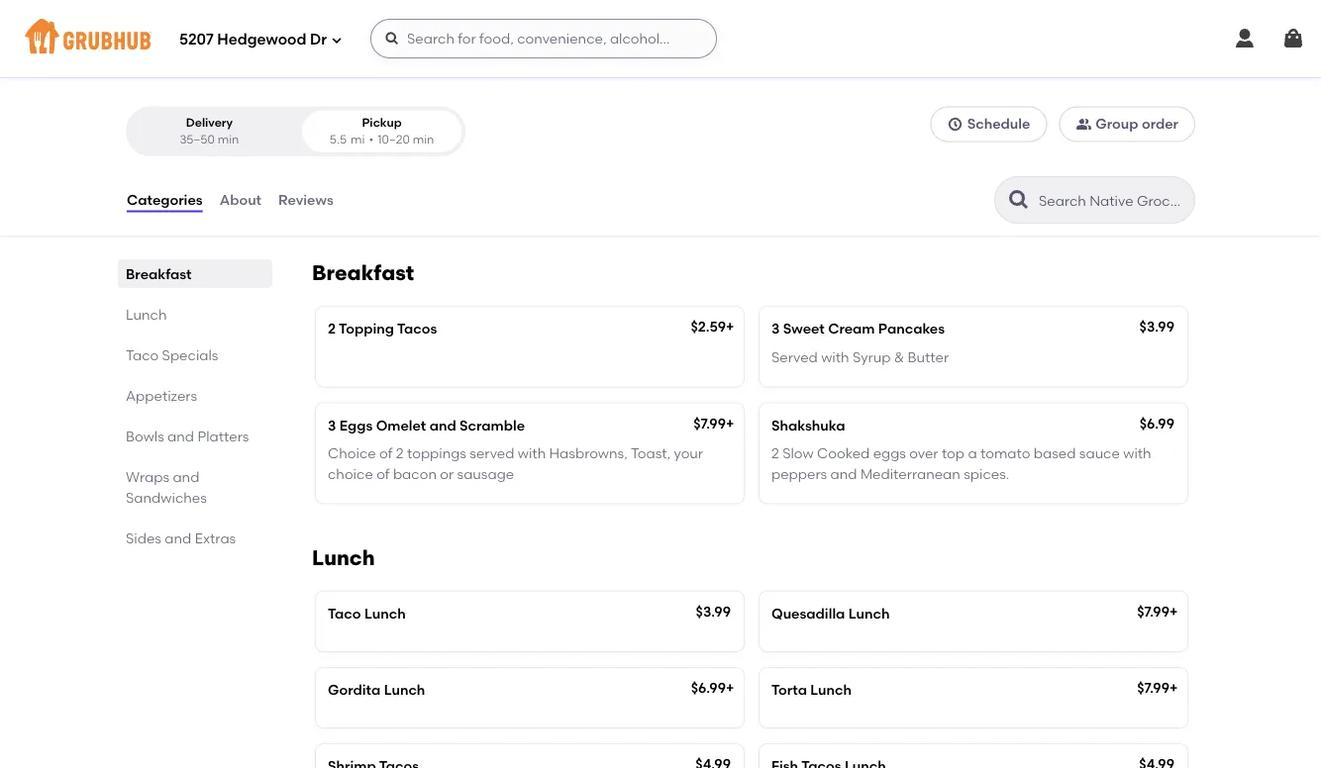 Task type: describe. For each thing, give the bounding box(es) containing it.
2 for 2 slow cooked eggs over top a tomato based sauce with peppers and mediterranean spices.
[[772, 445, 780, 462]]

2 topping tacos
[[328, 321, 437, 337]]

food
[[376, 61, 402, 75]]

35–50
[[180, 132, 215, 147]]

tacos
[[397, 321, 437, 337]]

butter
[[908, 349, 949, 365]]

taco specials tab
[[126, 345, 265, 366]]

top
[[942, 445, 965, 462]]

sandwiches
[[126, 490, 207, 506]]

0 vertical spatial $7.99 +
[[694, 415, 735, 432]]

• inside pickup 5.5 mi • 10–20 min
[[369, 132, 374, 147]]

delivery
[[500, 61, 545, 75]]

sides and extras
[[126, 530, 236, 547]]

eggs
[[340, 417, 373, 434]]

svg image inside schedule button
[[948, 116, 964, 132]]

main navigation navigation
[[0, 0, 1322, 77]]

on
[[451, 61, 468, 75]]

peppers
[[772, 465, 828, 482]]

reviews
[[278, 192, 334, 209]]

mi
[[351, 132, 365, 147]]

$7.99 for torta lunch
[[1138, 680, 1170, 697]]

scramble
[[460, 417, 525, 434]]

quesadilla lunch
[[772, 605, 890, 622]]

bowls and platters tab
[[126, 426, 265, 447]]

mediterranean
[[861, 465, 961, 482]]

cooked
[[817, 445, 870, 462]]

torta
[[772, 682, 807, 699]]

3 for 3 eggs omelet and scramble
[[328, 417, 336, 434]]

lunch for torta lunch
[[811, 682, 852, 699]]

pancakes
[[879, 321, 945, 337]]

breakfast inside breakfast tab
[[126, 266, 192, 282]]

option group containing delivery 35–50 min
[[126, 106, 466, 157]]

delivery
[[186, 115, 233, 130]]

94
[[307, 59, 324, 76]]

3 sweet cream pancakes
[[772, 321, 945, 337]]

1 horizontal spatial breakfast
[[312, 261, 414, 286]]

sweet
[[783, 321, 825, 337]]

topping
[[339, 321, 394, 337]]

group order
[[1096, 116, 1179, 132]]

+ for $6.99
[[726, 415, 735, 432]]

95
[[229, 59, 245, 76]]

based
[[1034, 445, 1076, 462]]

torta lunch
[[772, 682, 852, 699]]

spices.
[[964, 465, 1010, 482]]

1 vertical spatial $3.99
[[696, 603, 731, 620]]

1100
[[311, 30, 338, 47]]

over
[[910, 445, 939, 462]]

taco lunch
[[328, 605, 406, 622]]

lunch tab
[[126, 304, 265, 325]]

group
[[1096, 116, 1139, 132]]

order for correct order
[[638, 61, 669, 75]]

$2.59
[[691, 319, 726, 335]]

people icon image
[[1076, 116, 1092, 132]]

&
[[894, 349, 905, 365]]

$6.99 +
[[691, 680, 735, 697]]

Search Native Grocery search field
[[1037, 191, 1189, 210]]

(512) 389-1100 button
[[248, 28, 338, 49]]

wraps and sandwiches
[[126, 469, 207, 506]]

lunch for quesadilla lunch
[[849, 605, 890, 622]]

dr
[[310, 31, 327, 49]]

10–20
[[378, 132, 410, 147]]

lunch inside tab
[[126, 306, 167, 323]]

with inside the 2 slow cooked eggs over top a tomato based sauce with peppers and mediterranean spices.
[[1124, 445, 1152, 462]]

about button
[[219, 165, 263, 236]]

served
[[772, 349, 818, 365]]

91
[[560, 59, 574, 76]]

bowls
[[126, 428, 164, 445]]

sides
[[126, 530, 161, 547]]

and for sides and extras
[[165, 530, 192, 547]]

(512)
[[248, 30, 278, 47]]

schedule button
[[931, 106, 1048, 142]]

min inside pickup 5.5 mi • 10–20 min
[[413, 132, 434, 147]]

sauce
[[1080, 445, 1121, 462]]

eggs
[[874, 445, 907, 462]]

search icon image
[[1008, 188, 1031, 212]]

3 eggs omelet and scramble
[[328, 417, 525, 434]]

platters
[[198, 428, 249, 445]]

breakfast tab
[[126, 264, 265, 284]]

5207 hedgewood dr
[[179, 31, 327, 49]]

+ for $3.99
[[726, 319, 735, 335]]

and for wraps and sandwiches
[[173, 469, 199, 486]]

toppings
[[407, 445, 467, 462]]

with inside choice of 2 toppings served with hasbrowns, toast, your choice of bacon or sausage
[[518, 445, 546, 462]]

toast,
[[631, 445, 671, 462]]

served
[[470, 445, 515, 462]]

appetizers
[[126, 387, 197, 404]]

served with syrup & butter
[[772, 349, 949, 365]]

hasbrowns,
[[549, 445, 628, 462]]

correct
[[591, 61, 635, 75]]

reviews button
[[278, 165, 335, 236]]

hedgewood
[[217, 31, 307, 49]]

pickup 5.5 mi • 10–20 min
[[330, 115, 434, 147]]

bowls and platters
[[126, 428, 249, 445]]

extras
[[195, 530, 236, 547]]

3 for 3 sweet cream pancakes
[[772, 321, 780, 337]]

sides and extras tab
[[126, 528, 265, 549]]

schedule
[[968, 116, 1031, 132]]

ratings
[[248, 59, 295, 76]]



Task type: locate. For each thing, give the bounding box(es) containing it.
0 horizontal spatial min
[[218, 132, 239, 147]]

1 horizontal spatial 2
[[396, 445, 404, 462]]

1 vertical spatial $7.99 +
[[1138, 603, 1178, 620]]

order right group
[[1142, 116, 1179, 132]]

$6.99 for $6.99
[[1140, 415, 1175, 432]]

and down the cooked
[[831, 465, 858, 482]]

1 horizontal spatial $6.99
[[1140, 415, 1175, 432]]

$2.59 +
[[691, 319, 735, 335]]

0 horizontal spatial 3
[[328, 417, 336, 434]]

and right sides
[[165, 530, 192, 547]]

good
[[340, 61, 373, 75]]

your
[[674, 445, 704, 462]]

pickup
[[362, 115, 402, 130]]

time
[[471, 61, 497, 75]]

option group
[[126, 106, 466, 157]]

705
[[151, 30, 174, 47]]

• right st
[[238, 30, 244, 47]]

omelet
[[376, 417, 426, 434]]

$7.99
[[694, 415, 726, 432], [1138, 603, 1170, 620], [1138, 680, 1170, 697]]

0 vertical spatial $7.99
[[694, 415, 726, 432]]

lunch up gordita lunch
[[365, 605, 406, 622]]

and inside tab
[[165, 530, 192, 547]]

1 vertical spatial $7.99
[[1138, 603, 1170, 620]]

1 vertical spatial •
[[369, 132, 374, 147]]

1 horizontal spatial order
[[1142, 116, 1179, 132]]

1 horizontal spatial •
[[369, 132, 374, 147]]

• right mi
[[369, 132, 374, 147]]

taco
[[126, 347, 159, 364], [328, 605, 361, 622]]

1 horizontal spatial min
[[413, 132, 434, 147]]

good food
[[340, 61, 402, 75]]

1 min from the left
[[218, 132, 239, 147]]

2 inside the 2 slow cooked eggs over top a tomato based sauce with peppers and mediterranean spices.
[[772, 445, 780, 462]]

syrup
[[853, 349, 891, 365]]

and
[[430, 417, 456, 434], [168, 428, 194, 445], [831, 465, 858, 482], [173, 469, 199, 486], [165, 530, 192, 547]]

0 vertical spatial order
[[638, 61, 669, 75]]

and inside wraps and sandwiches
[[173, 469, 199, 486]]

0 vertical spatial $3.99
[[1140, 319, 1175, 335]]

tomato
[[981, 445, 1031, 462]]

95 ratings
[[229, 59, 295, 76]]

gordita lunch
[[328, 682, 425, 699]]

order
[[638, 61, 669, 75], [1142, 116, 1179, 132]]

0 horizontal spatial breakfast
[[126, 266, 192, 282]]

0 vertical spatial 3
[[772, 321, 780, 337]]

$7.99 for quesadilla lunch
[[1138, 603, 1170, 620]]

705 tillery st
[[151, 30, 233, 47]]

a
[[968, 445, 978, 462]]

taco inside the "taco specials" tab
[[126, 347, 159, 364]]

lunch for taco lunch
[[365, 605, 406, 622]]

wraps and sandwiches tab
[[126, 467, 265, 508]]

1 horizontal spatial $3.99
[[1140, 319, 1175, 335]]

5207
[[179, 31, 214, 49]]

order right the correct
[[638, 61, 669, 75]]

2 min from the left
[[413, 132, 434, 147]]

1 vertical spatial taco
[[328, 605, 361, 622]]

2 inside choice of 2 toppings served with hasbrowns, toast, your choice of bacon or sausage
[[396, 445, 404, 462]]

1 horizontal spatial with
[[822, 349, 850, 365]]

and inside the 2 slow cooked eggs over top a tomato based sauce with peppers and mediterranean spices.
[[831, 465, 858, 482]]

2 slow cooked eggs over top a tomato based sauce with peppers and mediterranean spices.
[[772, 445, 1152, 482]]

$7.99 +
[[694, 415, 735, 432], [1138, 603, 1178, 620], [1138, 680, 1178, 697]]

and up toppings
[[430, 417, 456, 434]]

group order button
[[1060, 106, 1196, 142]]

1 vertical spatial of
[[377, 465, 390, 482]]

breakfast
[[312, 261, 414, 286], [126, 266, 192, 282]]

0 vertical spatial taco
[[126, 347, 159, 364]]

3
[[772, 321, 780, 337], [328, 417, 336, 434]]

lunch up taco specials
[[126, 306, 167, 323]]

bacon
[[393, 465, 437, 482]]

lunch right torta
[[811, 682, 852, 699]]

quesadilla
[[772, 605, 846, 622]]

categories
[[127, 192, 203, 209]]

with
[[822, 349, 850, 365], [518, 445, 546, 462], [1124, 445, 1152, 462]]

breakfast up the topping on the top left of the page
[[312, 261, 414, 286]]

slow
[[783, 445, 814, 462]]

taco up gordita on the bottom of page
[[328, 605, 361, 622]]

0 horizontal spatial with
[[518, 445, 546, 462]]

0 horizontal spatial 2
[[328, 321, 336, 337]]

0 horizontal spatial order
[[638, 61, 669, 75]]

0 horizontal spatial $6.99
[[691, 680, 726, 697]]

choice of 2 toppings served with hasbrowns, toast, your choice of bacon or sausage
[[328, 445, 704, 482]]

2 left the topping on the top left of the page
[[328, 321, 336, 337]]

on time delivery
[[451, 61, 545, 75]]

taco for taco lunch
[[328, 605, 361, 622]]

with right sauce
[[1124, 445, 1152, 462]]

cream
[[828, 321, 875, 337]]

lunch right quesadilla
[[849, 605, 890, 622]]

order for group order
[[1142, 116, 1179, 132]]

$7.99 + for torta lunch
[[1138, 680, 1178, 697]]

2 vertical spatial $7.99 +
[[1138, 680, 1178, 697]]

svg image
[[331, 34, 343, 46]]

sausage
[[457, 465, 514, 482]]

tillery
[[177, 30, 217, 47]]

$6.99 for $6.99 +
[[691, 680, 726, 697]]

with down cream
[[822, 349, 850, 365]]

1 vertical spatial order
[[1142, 116, 1179, 132]]

2 up bacon
[[396, 445, 404, 462]]

choice
[[328, 465, 373, 482]]

$7.99 + for quesadilla lunch
[[1138, 603, 1178, 620]]

1 vertical spatial $6.99
[[691, 680, 726, 697]]

3 left eggs
[[328, 417, 336, 434]]

lunch for gordita lunch
[[384, 682, 425, 699]]

5.5
[[330, 132, 347, 147]]

+
[[726, 319, 735, 335], [726, 415, 735, 432], [1170, 603, 1178, 620], [726, 680, 735, 697], [1170, 680, 1178, 697]]

of down omelet
[[379, 445, 393, 462]]

2 for 2 topping tacos
[[328, 321, 336, 337]]

taco up 'appetizers'
[[126, 347, 159, 364]]

1 horizontal spatial 3
[[772, 321, 780, 337]]

star icon image
[[126, 57, 146, 77], [146, 57, 165, 77], [165, 57, 185, 77], [185, 57, 205, 77], [205, 57, 225, 77], [205, 57, 225, 77]]

2
[[328, 321, 336, 337], [396, 445, 404, 462], [772, 445, 780, 462]]

with right served
[[518, 445, 546, 462]]

taco specials
[[126, 347, 218, 364]]

breakfast up lunch tab
[[126, 266, 192, 282]]

categories button
[[126, 165, 204, 236]]

• (512) 389-1100
[[238, 30, 338, 47]]

subscription pass image
[[126, 31, 146, 46]]

0 horizontal spatial •
[[238, 30, 244, 47]]

3 left the sweet
[[772, 321, 780, 337]]

and for bowls and platters
[[168, 428, 194, 445]]

st
[[220, 30, 233, 47]]

2 left slow
[[772, 445, 780, 462]]

shakshuka
[[772, 417, 846, 434]]

appetizers tab
[[126, 386, 265, 406]]

Search for food, convenience, alcohol... search field
[[371, 19, 717, 58]]

specials
[[162, 347, 218, 364]]

min
[[218, 132, 239, 147], [413, 132, 434, 147]]

of left bacon
[[377, 465, 390, 482]]

1 horizontal spatial taco
[[328, 605, 361, 622]]

lunch right gordita on the bottom of page
[[384, 682, 425, 699]]

min down delivery
[[218, 132, 239, 147]]

correct order
[[591, 61, 669, 75]]

wraps
[[126, 469, 169, 486]]

and up the sandwiches
[[173, 469, 199, 486]]

min inside delivery 35–50 min
[[218, 132, 239, 147]]

of
[[379, 445, 393, 462], [377, 465, 390, 482]]

96
[[418, 59, 434, 76]]

about
[[220, 192, 262, 209]]

389-
[[282, 30, 311, 47]]

0 horizontal spatial $3.99
[[696, 603, 731, 620]]

order inside button
[[1142, 116, 1179, 132]]

0 horizontal spatial taco
[[126, 347, 159, 364]]

0 vertical spatial $6.99
[[1140, 415, 1175, 432]]

and right bowls
[[168, 428, 194, 445]]

+ for $7.99
[[726, 680, 735, 697]]

0 vertical spatial of
[[379, 445, 393, 462]]

or
[[440, 465, 454, 482]]

2 horizontal spatial 2
[[772, 445, 780, 462]]

2 vertical spatial $7.99
[[1138, 680, 1170, 697]]

taco for taco specials
[[126, 347, 159, 364]]

2 horizontal spatial with
[[1124, 445, 1152, 462]]

705 tillery st button
[[150, 27, 234, 50]]

1 vertical spatial 3
[[328, 417, 336, 434]]

svg image
[[1234, 27, 1257, 51], [1282, 27, 1306, 51], [384, 31, 400, 47], [948, 116, 964, 132]]

min right the 10–20
[[413, 132, 434, 147]]

0 vertical spatial •
[[238, 30, 244, 47]]

lunch up taco lunch
[[312, 546, 375, 571]]



Task type: vqa. For each thing, say whether or not it's contained in the screenshot.
jalapeno peppers
no



